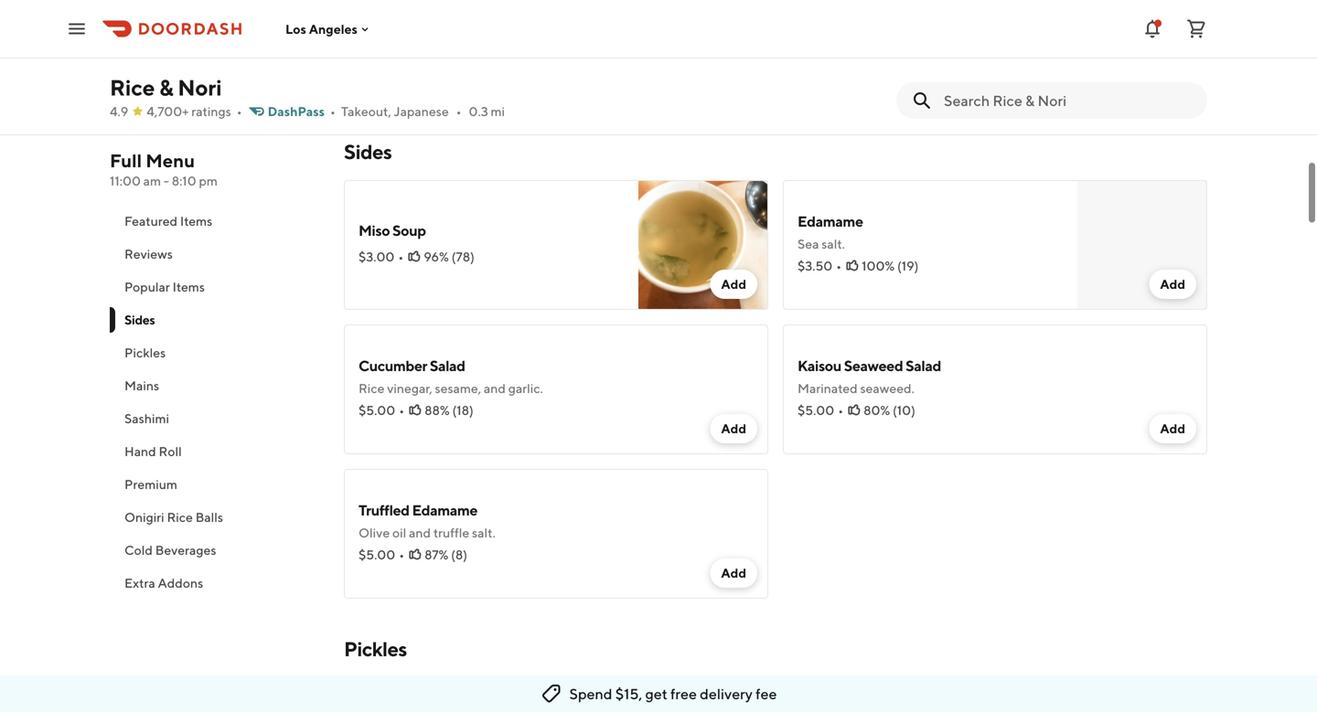 Task type: vqa. For each thing, say whether or not it's contained in the screenshot.


Task type: locate. For each thing, give the bounding box(es) containing it.
items
[[180, 214, 212, 229], [172, 279, 205, 295]]

salad up sesame,
[[430, 357, 465, 375]]

0 vertical spatial items
[[180, 214, 212, 229]]

and
[[484, 381, 506, 396], [409, 526, 431, 541]]

$5.00 down vinegar,
[[359, 403, 395, 418]]

$5.00 • down olive
[[359, 547, 404, 563]]

sides
[[344, 140, 392, 164], [124, 312, 155, 327]]

truffled
[[359, 502, 409, 519]]

truffled edamame olive oil and truffle salt.
[[359, 502, 496, 541]]

cucumber
[[359, 357, 427, 375]]

rice inside onigiri rice balls button
[[167, 510, 193, 525]]

edamame up sea
[[798, 213, 863, 230]]

8:10
[[172, 173, 196, 188]]

tuna mayonnaise spicy
[[359, 13, 508, 31]]

sides down takeout,
[[344, 140, 392, 164]]

$5.00 • down vinegar,
[[359, 403, 404, 418]]

2 horizontal spatial rice
[[359, 381, 385, 396]]

pm
[[199, 173, 218, 188]]

pickles inside button
[[124, 345, 166, 360]]

add button
[[1149, 61, 1197, 91], [710, 270, 757, 299], [1149, 270, 1197, 299], [710, 414, 757, 444], [1149, 414, 1197, 444], [710, 559, 757, 588]]

mayonnaise
[[393, 13, 471, 31]]

seaweed.
[[860, 381, 915, 396]]

$5.00
[[359, 403, 395, 418], [798, 403, 834, 418], [359, 547, 395, 563]]

items inside popular items button
[[172, 279, 205, 295]]

delivery
[[700, 686, 753, 703]]

0 horizontal spatial and
[[409, 526, 431, 541]]

takeout,
[[341, 104, 391, 119]]

4,700+
[[147, 104, 189, 119]]

reviews
[[124, 247, 173, 262]]

88% (18)
[[425, 403, 474, 418]]

0 horizontal spatial salad
[[430, 357, 465, 375]]

rice up 4.9
[[110, 75, 155, 101]]

rice & nori
[[110, 75, 222, 101]]

• left takeout,
[[330, 104, 336, 119]]

featured items
[[124, 214, 212, 229]]

sides down popular
[[124, 312, 155, 327]]

87% (8)
[[425, 547, 467, 563]]

rice inside the cucumber salad rice vinegar, sesame, and garlic.
[[359, 381, 385, 396]]

spend $15, get free delivery fee
[[569, 686, 777, 703]]

seaweed
[[844, 357, 903, 375]]

salt. right sea
[[822, 236, 845, 252]]

cold
[[124, 543, 153, 558]]

•
[[237, 104, 242, 119], [330, 104, 336, 119], [456, 104, 462, 119], [398, 249, 404, 264], [836, 258, 842, 274], [399, 403, 404, 418], [838, 403, 843, 418], [399, 547, 404, 563]]

dashpass •
[[268, 104, 336, 119]]

premium button
[[110, 468, 322, 501]]

1 vertical spatial edamame
[[412, 502, 478, 519]]

1 vertical spatial rice
[[359, 381, 385, 396]]

items for popular items
[[172, 279, 205, 295]]

1 horizontal spatial salad
[[906, 357, 941, 375]]

spend
[[569, 686, 613, 703]]

1 horizontal spatial and
[[484, 381, 506, 396]]

edamame image
[[1078, 180, 1208, 310]]

edamame
[[798, 213, 863, 230], [412, 502, 478, 519]]

items for featured items
[[180, 214, 212, 229]]

soup
[[392, 222, 426, 239]]

1 vertical spatial items
[[172, 279, 205, 295]]

items up reviews button
[[180, 214, 212, 229]]

80%
[[864, 403, 890, 418]]

$5.00 down marinated
[[798, 403, 834, 418]]

hand roll
[[124, 444, 182, 459]]

rice left balls
[[167, 510, 193, 525]]

1 salad from the left
[[430, 357, 465, 375]]

$5.00 • down marinated
[[798, 403, 843, 418]]

0 vertical spatial sides
[[344, 140, 392, 164]]

(18)
[[452, 403, 474, 418]]

hand
[[124, 444, 156, 459]]

2 salad from the left
[[906, 357, 941, 375]]

extra
[[124, 576, 155, 591]]

add
[[1160, 68, 1186, 83], [721, 277, 746, 292], [1160, 277, 1186, 292], [721, 421, 746, 436], [1160, 421, 1186, 436], [721, 566, 746, 581]]

los angeles button
[[285, 21, 372, 36]]

• down vinegar,
[[399, 403, 404, 418]]

spicy
[[473, 13, 508, 31]]

0 vertical spatial and
[[484, 381, 506, 396]]

-
[[164, 173, 169, 188]]

salt. right truffle
[[472, 526, 496, 541]]

1 horizontal spatial sides
[[344, 140, 392, 164]]

items inside featured items button
[[180, 214, 212, 229]]

• down marinated
[[838, 403, 843, 418]]

1 vertical spatial pickles
[[344, 638, 407, 661]]

sesame,
[[435, 381, 481, 396]]

$5.00 • for kaisou
[[798, 403, 843, 418]]

0 vertical spatial pickles
[[124, 345, 166, 360]]

and left garlic.
[[484, 381, 506, 396]]

edamame sea salt.
[[798, 213, 863, 252]]

0 horizontal spatial edamame
[[412, 502, 478, 519]]

salad up seaweed.
[[906, 357, 941, 375]]

1 vertical spatial sides
[[124, 312, 155, 327]]

1 horizontal spatial rice
[[167, 510, 193, 525]]

100%
[[862, 258, 895, 274]]

salt. inside truffled edamame olive oil and truffle salt.
[[472, 526, 496, 541]]

$5.00 down olive
[[359, 547, 395, 563]]

4,700+ ratings •
[[147, 104, 242, 119]]

salt.
[[822, 236, 845, 252], [472, 526, 496, 541]]

rice
[[110, 75, 155, 101], [359, 381, 385, 396], [167, 510, 193, 525]]

0 vertical spatial edamame
[[798, 213, 863, 230]]

kaisou
[[798, 357, 842, 375]]

0 horizontal spatial rice
[[110, 75, 155, 101]]

open menu image
[[66, 18, 88, 40]]

japanese
[[394, 104, 449, 119]]

11:00
[[110, 173, 141, 188]]

1 horizontal spatial salt.
[[822, 236, 845, 252]]

2 vertical spatial rice
[[167, 510, 193, 525]]

items right popular
[[172, 279, 205, 295]]

balls
[[195, 510, 223, 525]]

0 items, open order cart image
[[1186, 18, 1208, 40]]

rice down cucumber
[[359, 381, 385, 396]]

$5.00 •
[[359, 403, 404, 418], [798, 403, 843, 418], [359, 547, 404, 563]]

4.9
[[110, 104, 128, 119]]

tuna mayonnaise spicy image
[[639, 0, 768, 102]]

• right the ratings
[[237, 104, 242, 119]]

salad inside the cucumber salad rice vinegar, sesame, and garlic.
[[430, 357, 465, 375]]

1 vertical spatial salt.
[[472, 526, 496, 541]]

and right oil
[[409, 526, 431, 541]]

$5.00 for truffled
[[359, 547, 395, 563]]

dashpass
[[268, 104, 325, 119]]

0 horizontal spatial pickles
[[124, 345, 166, 360]]

0 horizontal spatial salt.
[[472, 526, 496, 541]]

0 vertical spatial rice
[[110, 75, 155, 101]]

notification bell image
[[1142, 18, 1164, 40]]

edamame up truffle
[[412, 502, 478, 519]]

(10)
[[893, 403, 916, 418]]

1 vertical spatial and
[[409, 526, 431, 541]]

0 vertical spatial salt.
[[822, 236, 845, 252]]

pickles
[[124, 345, 166, 360], [344, 638, 407, 661]]

extra addons button
[[110, 567, 322, 600]]

featured items button
[[110, 205, 322, 238]]



Task type: describe. For each thing, give the bounding box(es) containing it.
sashimi
[[124, 411, 169, 426]]

&
[[159, 75, 173, 101]]

onigiri rice balls
[[124, 510, 223, 525]]

(19)
[[897, 258, 919, 274]]

get
[[645, 686, 668, 703]]

tuna
[[359, 13, 390, 31]]

miso
[[359, 222, 390, 239]]

$5.00 for cucumber
[[359, 403, 395, 418]]

salt. inside edamame sea salt.
[[822, 236, 845, 252]]

onigiri
[[124, 510, 164, 525]]

ratings
[[191, 104, 231, 119]]

cold beverages
[[124, 543, 216, 558]]

1 horizontal spatial edamame
[[798, 213, 863, 230]]

cucumber salad rice vinegar, sesame, and garlic.
[[359, 357, 543, 396]]

0 horizontal spatial sides
[[124, 312, 155, 327]]

featured
[[124, 214, 178, 229]]

$3.50 •
[[798, 258, 842, 274]]

addons
[[158, 576, 203, 591]]

popular items button
[[110, 271, 322, 304]]

popular
[[124, 279, 170, 295]]

edamame inside truffled edamame olive oil and truffle salt.
[[412, 502, 478, 519]]

$5.00 • for truffled
[[359, 547, 404, 563]]

and inside truffled edamame olive oil and truffle salt.
[[409, 526, 431, 541]]

full menu 11:00 am - 8:10 pm
[[110, 150, 218, 188]]

miso soup
[[359, 222, 426, 239]]

premium
[[124, 477, 177, 492]]

1 horizontal spatial pickles
[[344, 638, 407, 661]]

los angeles
[[285, 21, 358, 36]]

cold beverages button
[[110, 534, 322, 567]]

mi
[[491, 104, 505, 119]]

hand roll button
[[110, 435, 322, 468]]

marinated
[[798, 381, 858, 396]]

angeles
[[309, 21, 358, 36]]

$15,
[[615, 686, 642, 703]]

$5.00 • for cucumber
[[359, 403, 404, 418]]

• down oil
[[399, 547, 404, 563]]

and inside the cucumber salad rice vinegar, sesame, and garlic.
[[484, 381, 506, 396]]

miso soup image
[[639, 180, 768, 310]]

vinegar,
[[387, 381, 432, 396]]

popular items
[[124, 279, 205, 295]]

reviews button
[[110, 238, 322, 271]]

roll
[[159, 444, 182, 459]]

• right $3.00
[[398, 249, 404, 264]]

garlic.
[[508, 381, 543, 396]]

free
[[671, 686, 697, 703]]

100% (19)
[[862, 258, 919, 274]]

$3.00
[[359, 249, 395, 264]]

80% (10)
[[864, 403, 916, 418]]

truffle
[[433, 526, 470, 541]]

nori
[[178, 75, 222, 101]]

am
[[143, 173, 161, 188]]

• right $3.50
[[836, 258, 842, 274]]

96% (78)
[[424, 249, 475, 264]]

mains button
[[110, 370, 322, 403]]

kaisou seaweed salad marinated seaweed.
[[798, 357, 941, 396]]

takeout, japanese • 0.3 mi
[[341, 104, 505, 119]]

pickles button
[[110, 337, 322, 370]]

(78)
[[452, 249, 475, 264]]

olive
[[359, 526, 390, 541]]

beverages
[[155, 543, 216, 558]]

oil
[[392, 526, 406, 541]]

extra addons
[[124, 576, 203, 591]]

96%
[[424, 249, 449, 264]]

Item Search search field
[[944, 91, 1193, 111]]

$3.00 •
[[359, 249, 404, 264]]

$3.50
[[798, 258, 833, 274]]

(8)
[[451, 547, 467, 563]]

0.3
[[469, 104, 488, 119]]

sea
[[798, 236, 819, 252]]

mains
[[124, 378, 159, 393]]

los
[[285, 21, 306, 36]]

• left 0.3
[[456, 104, 462, 119]]

menu
[[146, 150, 195, 172]]

salad inside kaisou seaweed salad marinated seaweed.
[[906, 357, 941, 375]]

88%
[[425, 403, 450, 418]]

87%
[[425, 547, 449, 563]]

$5.00 for kaisou
[[798, 403, 834, 418]]

full
[[110, 150, 142, 172]]



